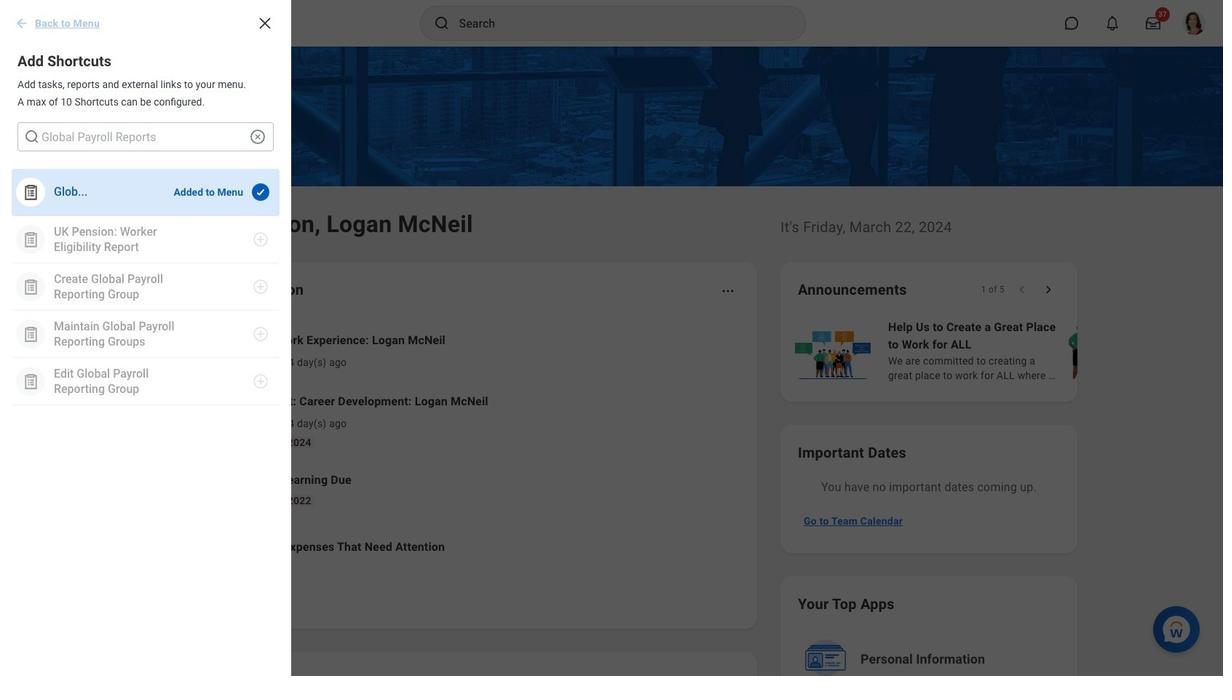 Task type: locate. For each thing, give the bounding box(es) containing it.
x circle image
[[249, 128, 267, 146]]

status
[[982, 284, 1005, 296]]

search image
[[23, 128, 41, 146]]

profile logan mcneil element
[[1174, 7, 1215, 39]]

chevron right small image
[[1042, 283, 1056, 297]]

inbox image
[[184, 340, 206, 362]]

clipboard image
[[21, 183, 40, 201]]

main content
[[0, 47, 1224, 677]]

inbox large image
[[1147, 16, 1161, 31]]

check small image
[[252, 184, 270, 201]]

x image
[[256, 15, 274, 32]]

banner
[[0, 0, 1224, 47]]

list
[[0, 169, 291, 417], [793, 318, 1224, 385], [163, 321, 740, 577]]



Task type: describe. For each thing, give the bounding box(es) containing it.
search image
[[433, 15, 451, 32]]

global navigation dialog
[[0, 0, 291, 677]]

Search field
[[17, 122, 274, 152]]

chevron left small image
[[1015, 283, 1030, 297]]

notifications large image
[[1106, 16, 1120, 31]]

arrow left image
[[15, 16, 29, 31]]



Task type: vqa. For each thing, say whether or not it's contained in the screenshot.
Withholding
no



